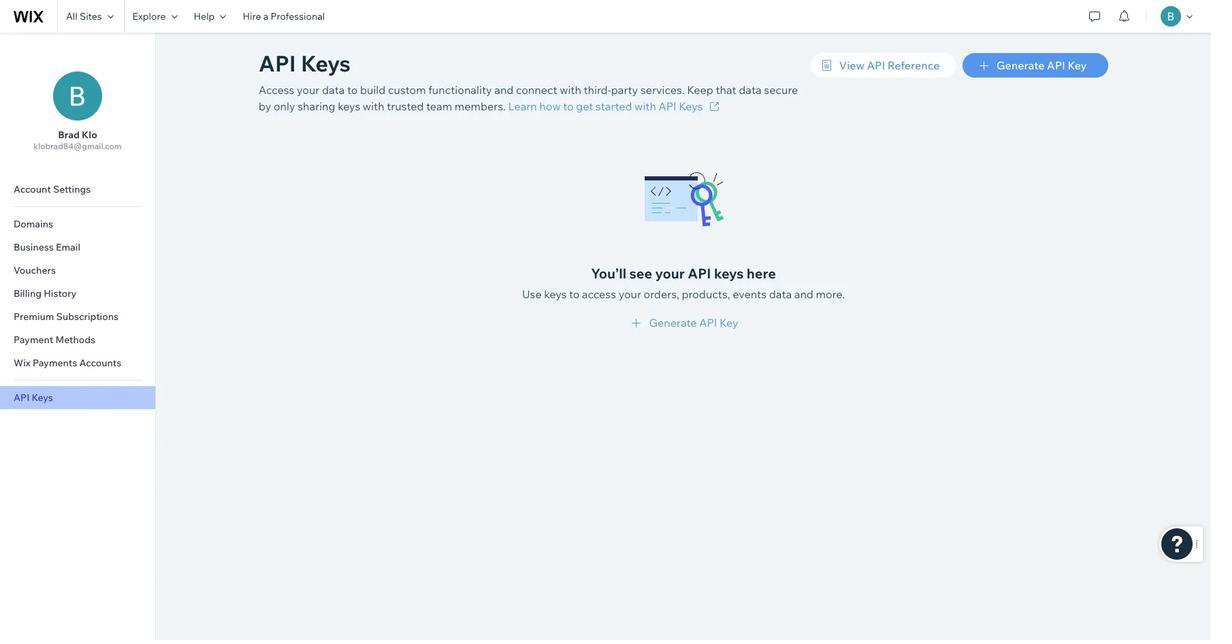 Task type: vqa. For each thing, say whether or not it's contained in the screenshot.
the top CARTS
no



Task type: locate. For each thing, give the bounding box(es) containing it.
api keys link
[[0, 386, 155, 409]]

api keys
[[259, 50, 351, 77], [14, 392, 53, 404]]

1 vertical spatial keys
[[714, 265, 744, 282]]

with up get at the left top
[[560, 83, 582, 97]]

and left the more. at the top
[[795, 287, 814, 301]]

access
[[582, 287, 616, 301]]

with down build
[[363, 99, 385, 113]]

to
[[347, 83, 358, 97], [563, 99, 574, 113], [569, 287, 580, 301]]

domains
[[14, 218, 53, 230]]

data inside the you'll see your api keys here use keys to access your orders, products, events data and more.
[[769, 287, 792, 301]]

by
[[259, 99, 271, 113]]

billing history link
[[0, 282, 155, 305]]

0 vertical spatial generate api key
[[997, 59, 1087, 72]]

keys down keep
[[679, 99, 703, 113]]

generate api key
[[997, 59, 1087, 72], [649, 316, 739, 330]]

0 vertical spatial your
[[297, 83, 320, 97]]

0 horizontal spatial generate api key
[[649, 316, 739, 330]]

with down 'services.'
[[635, 99, 656, 113]]

0 vertical spatial generate
[[997, 59, 1045, 72]]

0 horizontal spatial key
[[720, 316, 739, 330]]

to left access
[[569, 287, 580, 301]]

2 horizontal spatial keys
[[679, 99, 703, 113]]

data
[[322, 83, 345, 97], [739, 83, 762, 97], [769, 287, 792, 301]]

1 horizontal spatial generate api key
[[997, 59, 1087, 72]]

custom
[[388, 83, 426, 97]]

1 horizontal spatial generate api key button
[[963, 53, 1109, 78]]

your up orders,
[[656, 265, 685, 282]]

2 vertical spatial keys
[[32, 392, 53, 404]]

keys right use
[[544, 287, 567, 301]]

2 horizontal spatial your
[[656, 265, 685, 282]]

keys up the events
[[714, 265, 744, 282]]

0 horizontal spatial your
[[297, 83, 320, 97]]

0 horizontal spatial api keys
[[14, 392, 53, 404]]

0 vertical spatial api keys
[[259, 50, 351, 77]]

1 horizontal spatial key
[[1068, 59, 1087, 72]]

1 vertical spatial generate api key
[[649, 316, 739, 330]]

business
[[14, 241, 54, 253]]

2 horizontal spatial keys
[[714, 265, 744, 282]]

and up learn
[[495, 83, 514, 97]]

1 vertical spatial api keys
[[14, 392, 53, 404]]

0 horizontal spatial keys
[[32, 392, 53, 404]]

api keys up access on the left top of page
[[259, 50, 351, 77]]

your down see
[[619, 287, 642, 301]]

more.
[[816, 287, 845, 301]]

to left build
[[347, 83, 358, 97]]

methods
[[55, 334, 95, 346]]

reference
[[888, 59, 940, 72]]

klo
[[82, 129, 97, 141]]

api keys down wix
[[14, 392, 53, 404]]

your
[[297, 83, 320, 97], [656, 265, 685, 282], [619, 287, 642, 301]]

0 horizontal spatial data
[[322, 83, 345, 97]]

0 horizontal spatial and
[[495, 83, 514, 97]]

key
[[1068, 59, 1087, 72], [720, 316, 739, 330]]

0 vertical spatial keys
[[338, 99, 360, 113]]

to left get at the left top
[[563, 99, 574, 113]]

sharing
[[298, 99, 335, 113]]

1 vertical spatial and
[[795, 287, 814, 301]]

third-
[[584, 83, 611, 97]]

keys down build
[[338, 99, 360, 113]]

billing
[[14, 287, 42, 300]]

1 horizontal spatial api keys
[[259, 50, 351, 77]]

0 vertical spatial to
[[347, 83, 358, 97]]

1 horizontal spatial your
[[619, 287, 642, 301]]

history
[[44, 287, 77, 300]]

0 horizontal spatial with
[[363, 99, 385, 113]]

wix payments accounts link
[[0, 351, 155, 375]]

1 horizontal spatial and
[[795, 287, 814, 301]]

and
[[495, 83, 514, 97], [795, 287, 814, 301]]

1 horizontal spatial generate
[[997, 59, 1045, 72]]

products,
[[682, 287, 731, 301]]

0 horizontal spatial keys
[[338, 99, 360, 113]]

business email
[[14, 241, 80, 253]]

2 vertical spatial to
[[569, 287, 580, 301]]

wix
[[14, 357, 31, 369]]

all
[[66, 10, 77, 22]]

data down here
[[769, 287, 792, 301]]

email
[[56, 241, 80, 253]]

2 vertical spatial your
[[619, 287, 642, 301]]

payment methods
[[14, 334, 95, 346]]

that
[[716, 83, 737, 97]]

keys
[[301, 50, 351, 77], [679, 99, 703, 113], [32, 392, 53, 404]]

keys down payments
[[32, 392, 53, 404]]

2 horizontal spatial data
[[769, 287, 792, 301]]

your up sharing
[[297, 83, 320, 97]]

0 horizontal spatial generate api key button
[[629, 315, 739, 331]]

view api reference link
[[811, 53, 957, 78]]

learn how to get started with api keys
[[508, 99, 703, 113]]

generate api key for the bottommost generate api key button
[[649, 316, 739, 330]]

help button
[[186, 0, 235, 33]]

key for the bottommost generate api key button
[[720, 316, 739, 330]]

generate
[[997, 59, 1045, 72], [649, 316, 697, 330]]

brad
[[58, 129, 80, 141]]

0 vertical spatial and
[[495, 83, 514, 97]]

1 vertical spatial to
[[563, 99, 574, 113]]

api keys inside 'link'
[[14, 392, 53, 404]]

1 vertical spatial key
[[720, 316, 739, 330]]

see
[[630, 265, 653, 282]]

1 vertical spatial generate
[[649, 316, 697, 330]]

0 vertical spatial keys
[[301, 50, 351, 77]]

events
[[733, 287, 767, 301]]

0 vertical spatial generate api key button
[[963, 53, 1109, 78]]

you'll
[[591, 265, 627, 282]]

business email link
[[0, 236, 155, 259]]

only
[[274, 99, 295, 113]]

generate api key for generate api key button to the top
[[997, 59, 1087, 72]]

vouchers
[[14, 264, 56, 277]]

1 vertical spatial your
[[656, 265, 685, 282]]

explore
[[133, 10, 166, 22]]

api
[[259, 50, 296, 77], [867, 59, 886, 72], [1048, 59, 1066, 72], [659, 99, 677, 113], [688, 265, 711, 282], [700, 316, 717, 330], [14, 392, 30, 404]]

keys up sharing
[[301, 50, 351, 77]]

data up sharing
[[322, 83, 345, 97]]

generate for generate api key button to the top
[[997, 59, 1045, 72]]

keys
[[338, 99, 360, 113], [714, 265, 744, 282], [544, 287, 567, 301]]

0 vertical spatial key
[[1068, 59, 1087, 72]]

view api reference
[[840, 59, 940, 72]]

access
[[259, 83, 294, 97]]

with
[[560, 83, 582, 97], [363, 99, 385, 113], [635, 99, 656, 113]]

access your data to build custom functionality and connect with third-party services. keep that data secure by only sharing keys with trusted team members.
[[259, 83, 798, 113]]

payment methods link
[[0, 328, 155, 351]]

premium subscriptions link
[[0, 305, 155, 328]]

0 horizontal spatial generate
[[649, 316, 697, 330]]

learn how to get started with api keys link
[[508, 98, 724, 114]]

data right the that
[[739, 83, 762, 97]]

and inside the you'll see your api keys here use keys to access your orders, products, events data and more.
[[795, 287, 814, 301]]

2 vertical spatial keys
[[544, 287, 567, 301]]

you'll see your api keys here use keys to access your orders, products, events data and more.
[[522, 265, 845, 301]]

2 horizontal spatial with
[[635, 99, 656, 113]]

generate api key button
[[963, 53, 1109, 78], [629, 315, 739, 331]]



Task type: describe. For each thing, give the bounding box(es) containing it.
members.
[[455, 99, 506, 113]]

hire
[[243, 10, 261, 22]]

1 horizontal spatial keys
[[544, 287, 567, 301]]

team
[[426, 99, 452, 113]]

account settings link
[[0, 178, 155, 201]]

wix payments accounts
[[14, 357, 121, 369]]

connect
[[516, 83, 557, 97]]

accounts
[[79, 357, 121, 369]]

1 horizontal spatial keys
[[301, 50, 351, 77]]

premium
[[14, 311, 54, 323]]

hire a professional
[[243, 10, 325, 22]]

hire a professional link
[[235, 0, 333, 33]]

functionality
[[429, 83, 492, 97]]

sidebar element
[[0, 33, 156, 640]]

a
[[263, 10, 269, 22]]

get
[[576, 99, 593, 113]]

professional
[[271, 10, 325, 22]]

premium subscriptions
[[14, 311, 119, 323]]

keys inside "access your data to build custom functionality and connect with third-party services. keep that data secure by only sharing keys with trusted team members."
[[338, 99, 360, 113]]

secure
[[764, 83, 798, 97]]

sites
[[80, 10, 102, 22]]

build
[[360, 83, 386, 97]]

keys inside 'link'
[[32, 392, 53, 404]]

api inside 'link'
[[14, 392, 30, 404]]

and inside "access your data to build custom functionality and connect with third-party services. keep that data secure by only sharing keys with trusted team members."
[[495, 83, 514, 97]]

learn
[[508, 99, 537, 113]]

1 horizontal spatial data
[[739, 83, 762, 97]]

started
[[596, 99, 632, 113]]

1 vertical spatial generate api key button
[[629, 315, 739, 331]]

generate for the bottommost generate api key button
[[649, 316, 697, 330]]

to inside "access your data to build custom functionality and connect with third-party services. keep that data secure by only sharing keys with trusted team members."
[[347, 83, 358, 97]]

your inside "access your data to build custom functionality and connect with third-party services. keep that data secure by only sharing keys with trusted team members."
[[297, 83, 320, 97]]

payments
[[33, 357, 77, 369]]

to inside the you'll see your api keys here use keys to access your orders, products, events data and more.
[[569, 287, 580, 301]]

how
[[540, 99, 561, 113]]

view
[[840, 59, 865, 72]]

account settings
[[14, 183, 91, 195]]

keep
[[687, 83, 714, 97]]

klobrad84@gmail.com
[[34, 141, 122, 151]]

orders,
[[644, 287, 680, 301]]

key for generate api key button to the top
[[1068, 59, 1087, 72]]

1 horizontal spatial with
[[560, 83, 582, 97]]

vouchers link
[[0, 259, 155, 282]]

payment
[[14, 334, 53, 346]]

billing history
[[14, 287, 77, 300]]

all sites
[[66, 10, 102, 22]]

api inside the you'll see your api keys here use keys to access your orders, products, events data and more.
[[688, 265, 711, 282]]

subscriptions
[[56, 311, 119, 323]]

account
[[14, 183, 51, 195]]

settings
[[53, 183, 91, 195]]

trusted
[[387, 99, 424, 113]]

help
[[194, 10, 215, 22]]

services.
[[641, 83, 685, 97]]

use
[[522, 287, 542, 301]]

brad klo klobrad84@gmail.com
[[34, 129, 122, 151]]

domains link
[[0, 212, 155, 236]]

1 vertical spatial keys
[[679, 99, 703, 113]]

here
[[747, 265, 776, 282]]

party
[[611, 83, 638, 97]]



